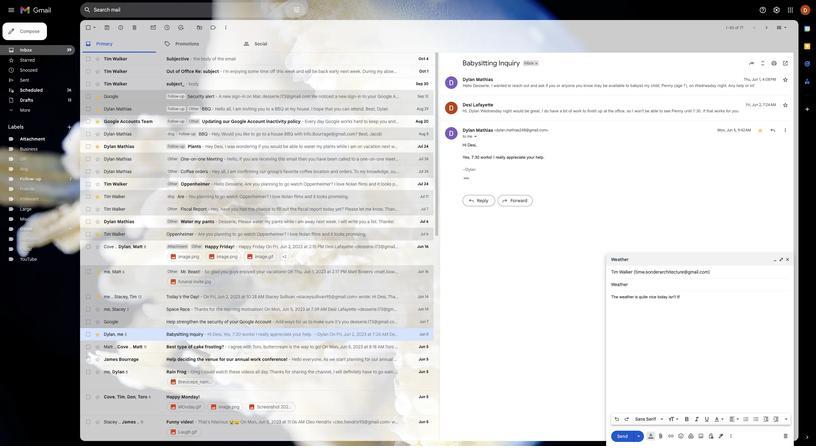Task type: locate. For each thing, give the bounding box(es) containing it.
1 horizontal spatial able
[[651, 109, 659, 113]]

up inside the follow-up security alert -
[[180, 94, 185, 99]]

insert emoji ‪(⌘⇧2)‬ image
[[678, 433, 685, 439]]

dog inside labels navigation
[[20, 166, 28, 172]]

inbox inside "button"
[[525, 61, 534, 65]]

guys
[[229, 269, 239, 275]]

until
[[685, 109, 692, 113]]

1 horizontal spatial happy
[[205, 244, 219, 249]]

cell for 8
[[167, 369, 565, 388]]

watch right could
[[216, 369, 228, 375]]

7:24
[[373, 331, 381, 337]]

desserie
[[550, 306, 567, 312]]

1 vertical spatial 16
[[425, 269, 429, 274]]

while
[[337, 144, 347, 149], [284, 219, 294, 224]]

walker inside weather "dialog"
[[620, 269, 633, 275]]

mathias
[[476, 77, 493, 82], [116, 106, 132, 112], [476, 127, 493, 133], [116, 131, 132, 137], [117, 144, 134, 149], [116, 156, 132, 162], [116, 169, 132, 174], [117, 219, 134, 224]]

other coffee orders - hey all, i am confirming our group's favorite coffee location and orders. to my knowledge, our favorite location is starbucks. is this correct? my favorite order is an iced chai latte with oatmilk.
[[168, 169, 588, 174]]

email left then on the left of page
[[287, 156, 297, 162]]

sep for google
[[418, 94, 424, 99]]

to
[[354, 169, 359, 174]]

0 horizontal spatial 8
[[126, 370, 128, 374]]

love up fill
[[272, 194, 281, 199]]

love down other water my pants - desserie, please water my pants while i am away next week. i will write you a list. thanks! in the left of the page
[[290, 231, 298, 237]]

next right vacation
[[382, 144, 391, 149]]

1 horizontal spatial really
[[442, 294, 453, 300]]

not starred checkbox for desi lafayette
[[783, 102, 789, 108]]

cell for 6
[[167, 269, 585, 287]]

today left yet?
[[323, 206, 334, 212]]

inbox link
[[20, 47, 32, 53]]

thanks down day!
[[194, 306, 208, 312]]

matt
[[133, 244, 143, 249], [112, 269, 121, 274], [348, 269, 357, 275], [104, 344, 113, 349], [133, 344, 143, 349]]

jun 16 for other mr. beast! - so glad you guys enjoyed your vacations! on thu, jun 1, 2023 at 2:17 pm matt bowers <matt.bowers170@gmail.com> wrote: alright! here goes nothing! i am sending an invitation to my funeral in
[[418, 269, 429, 274]]

1 one from the left
[[198, 156, 206, 162]]

0 horizontal spatial are
[[178, 194, 184, 199]]

mathias for other coffee orders - hey all, i am confirming our group's favorite coffee location and orders. to my knowledge, our favorite location is starbucks. is this correct? my favorite order is an iced chai latte with oatmilk.
[[116, 169, 132, 174]]

3 row from the top
[[80, 78, 434, 90]]

yes, inside row
[[224, 331, 231, 337]]

2 vertical spatial if
[[425, 306, 428, 312]]

enjoyed
[[240, 269, 255, 275]]

business link
[[20, 146, 38, 152]]

starred link
[[20, 57, 35, 63]]

thu, jun 1, 4:08 pm
[[744, 77, 777, 82]]

wednesday
[[695, 83, 717, 88], [481, 109, 502, 113], [505, 331, 528, 337]]

9 row from the top
[[80, 153, 527, 165]]

will inside cell
[[336, 369, 342, 375]]

body up the follow-up security alert -
[[189, 81, 199, 87]]

best, right the know!
[[432, 144, 442, 149]]

yes, 7:30 works! i really appreciate your help.
[[463, 155, 545, 160]]

11 row from the top
[[80, 178, 450, 190]]

0 vertical spatial desi
[[463, 102, 472, 108]]

this inside cell
[[421, 369, 429, 375]]

babysitting up needs. on the top of the page
[[463, 59, 497, 67]]

7 for -
[[427, 319, 429, 324]]

0 vertical spatial today
[[323, 206, 334, 212]]

babysitting
[[463, 59, 497, 67], [167, 331, 189, 337]]

1 horizontal spatial works!
[[481, 155, 493, 160]]

2 help from the top
[[167, 357, 176, 362]]

2 jun 14 from the top
[[418, 307, 429, 311]]

jul 24 for let
[[418, 144, 429, 149]]

not starred image
[[783, 76, 789, 83], [783, 102, 789, 108]]

list containing dylan mathias
[[440, 70, 789, 212]]

12 inside me .. stacey , tim 12
[[138, 294, 142, 299]]

0 vertical spatial love
[[337, 181, 345, 187]]

pants down report
[[202, 219, 214, 224]]

1 horizontal spatial james
[[122, 419, 136, 425]]

1 vertical spatial thanks
[[194, 306, 208, 312]]

the left chance
[[248, 206, 255, 212]]

hi, down mars,
[[486, 331, 492, 337]]

tim walker (timw.sonderarchitecture@gmail.com)
[[612, 269, 710, 275]]

indent more ‪(⌘])‬ image
[[773, 416, 780, 422]]

sep for tim walker
[[416, 81, 423, 86]]

best, right 'attend.'
[[366, 106, 376, 112]]

subject_ - body
[[167, 81, 199, 87]]

fan
[[457, 294, 464, 300]]

large link
[[20, 206, 31, 212]]

inbox for inbox "button"
[[525, 61, 534, 65]]

mon, down works
[[718, 128, 726, 132]]

1 vertical spatial 1
[[427, 69, 429, 74]]

delete image
[[131, 24, 138, 31]]

promotions tab
[[159, 35, 238, 53]]

today inside babysitting inquiry main content
[[323, 206, 334, 212]]

misc. link
[[20, 216, 30, 222]]

happy left "friday!"
[[205, 244, 219, 249]]

0 horizontal spatial yes,
[[224, 331, 231, 337]]

not starred checkbox right 7:24 am
[[783, 102, 789, 108]]

pm
[[341, 269, 347, 275]]

next right early
[[340, 69, 349, 74]]

attach files image
[[658, 433, 665, 439]]

other inside labels navigation
[[20, 226, 33, 232]]

1 vertical spatial week.
[[392, 144, 403, 149]]

other inside other oppenheimer - hello desserie, are you planning to go watch oppenheimer? i love nolan films and it looks promising. warm wishes, tim
[[168, 182, 178, 186]]

not starred image for mathias
[[783, 76, 789, 83]]

an inside cell
[[529, 269, 534, 275]]

1 horizontal spatial today
[[658, 295, 668, 299]]

my
[[377, 69, 383, 74], [645, 83, 650, 88], [290, 106, 296, 112], [317, 144, 323, 149], [360, 169, 366, 174], [195, 219, 201, 224], [265, 219, 271, 224], [560, 269, 566, 275], [523, 294, 529, 300]]

thu, jun 1, 4:08 pm cell
[[744, 76, 777, 83]]

would
[[222, 131, 234, 137]]

appreciate inside row
[[270, 331, 292, 337]]

enjoying
[[230, 69, 247, 74]]

tim walker for sep 30
[[104, 81, 127, 87]]

pop out image
[[779, 257, 784, 262]]

2 horizontal spatial wednesday
[[695, 83, 717, 88]]

help for help strengthen the security of your google account -
[[167, 319, 176, 325]]

0 horizontal spatial desi
[[328, 306, 337, 312]]

happy for happy monday!
[[167, 394, 180, 400]]

1 vertical spatial oppenheimer?
[[240, 194, 269, 199]]

time
[[260, 69, 269, 74]]

oppenheimer?
[[304, 181, 333, 187], [240, 194, 269, 199], [257, 231, 287, 237]]

1 horizontal spatial these
[[470, 294, 481, 300]]

--dylan
[[463, 167, 476, 172]]

2 7 from the top
[[427, 319, 429, 324]]

would left the send
[[538, 369, 550, 375]]

0 horizontal spatial thu,
[[294, 269, 303, 275]]

1 jun 14 from the top
[[418, 294, 429, 299]]

help for help deciding the venue for our annual work conference! -
[[167, 357, 176, 362]]

1 horizontal spatial thu,
[[744, 77, 752, 82]]

venue
[[205, 357, 218, 362]]

2 horizontal spatial next
[[382, 144, 391, 149]]

thanks!
[[379, 219, 394, 224]]

and inside list
[[531, 83, 538, 88]]

0 horizontal spatial these
[[229, 369, 240, 375]]

hi, inside list
[[463, 109, 468, 113]]

13 row from the top
[[80, 203, 434, 215]]

yes, down help strengthen the security of your google account -
[[224, 331, 231, 337]]

my right to
[[360, 169, 366, 174]]

indent less ‪(⌘[)‬ image
[[763, 416, 770, 422]]

0 horizontal spatial babysitting
[[167, 331, 189, 337]]

1 not starred image from the top
[[783, 76, 789, 83]]

send button
[[612, 431, 634, 442]]

6 row from the top
[[80, 115, 434, 128]]

social tab
[[239, 35, 317, 53]]

1 vertical spatial works!
[[242, 331, 255, 337]]

14 for sharing!
[[425, 294, 429, 299]]

jun 14 for if
[[418, 307, 429, 311]]

5 cell from the top
[[167, 419, 433, 438]]

inbox for inbox "link"
[[20, 47, 32, 53]]

7 tim walker from the top
[[104, 231, 125, 237]]

1 vertical spatial promising.
[[329, 194, 349, 199]]

0 vertical spatial jul 6
[[420, 219, 429, 224]]

bbq - hello all, i am inviting you to a bbq at my house. i hope that you can attend. best, dylan
[[202, 106, 388, 112]]

space race - thanks for the morning motivation! on mon, jun 5, 2023 at 7:39 am desi lafayette <desserie.l73@gmail.com> wrote: if you had to go on a mission to mars, who would you bring? -- desserie lafayette
[[167, 306, 587, 312]]

looks
[[381, 181, 392, 187], [317, 194, 327, 199], [335, 231, 345, 237]]

frog
[[177, 369, 187, 375]]

1 vertical spatial attachment
[[168, 244, 188, 249]]

jun 16 for happy friday! -
[[417, 244, 429, 249]]

to up then on the left of page
[[299, 144, 303, 149]]

1 vertical spatial cove
[[117, 344, 128, 349]]

<matt.bowers170@gmail.com>
[[374, 269, 434, 275]]

today's the day! - on fri, jun 2, 2023 at 10:28 am stacey sullivan <staceysullivan95@gmail.com> wrote: hi desi, thanks for sharing! i'm not really a fan of these kinds of movies, but my son loves them! maybe i
[[167, 294, 578, 300]]

24 down supervisor.
[[425, 169, 429, 174]]

row containing stacey
[[80, 416, 434, 441]]

cat inside labels navigation
[[20, 156, 26, 162]]

weather dialog
[[607, 253, 794, 446]]

anyone
[[562, 83, 575, 88]]

mathias for other water my pants - desserie, please water my pants while i am away next week. i will write you a list. thanks!
[[117, 219, 134, 224]]

6 for walker
[[427, 232, 429, 236]]

babysitting up type
[[167, 331, 189, 337]]

send
[[551, 369, 561, 375]]

fri, inside cell
[[746, 102, 752, 107]]

5 tim walker from the top
[[104, 194, 125, 199]]

quite
[[639, 295, 648, 299]]

please up the oppenheimer - are you planning to go watch oppenheimer? i love nolan films and it looks promising.
[[238, 219, 251, 224]]

for inside list
[[727, 109, 731, 113]]

pants
[[202, 219, 214, 224], [272, 219, 283, 224]]

(age
[[675, 83, 683, 88]]

further
[[474, 156, 488, 162]]

my
[[489, 169, 495, 174]]

2 not starred checkbox from the top
[[783, 102, 789, 108]]

any
[[454, 69, 461, 74]]

oppenheimer? up chance
[[240, 194, 269, 199]]

0 horizontal spatial wednesday
[[481, 109, 502, 113]]

labels heading
[[8, 124, 66, 130]]

tim inside weather "dialog"
[[612, 269, 619, 275]]

0 vertical spatial 1
[[726, 25, 728, 30]]

tim
[[104, 56, 112, 62], [104, 69, 112, 74], [104, 81, 112, 87], [104, 181, 112, 187], [443, 181, 450, 187], [104, 194, 111, 199], [104, 206, 111, 212], [104, 231, 111, 237], [612, 269, 619, 275], [130, 294, 137, 299], [117, 394, 125, 400]]

see
[[664, 109, 671, 113]]

1 horizontal spatial pants
[[272, 219, 283, 224]]

0 vertical spatial i'm
[[223, 69, 229, 74]]

at left 11:06
[[282, 419, 286, 425]]

0 vertical spatial <desserie.l73@gmail.com>
[[358, 306, 410, 312]]

24 for your
[[425, 157, 429, 161]]

14 up jun 7
[[425, 307, 429, 311]]

0 horizontal spatial or
[[557, 83, 561, 88]]

jun inside cell
[[752, 77, 759, 82]]

toggle confidential mode image
[[708, 433, 715, 439]]

favorite left coffee
[[284, 169, 299, 174]]

really right not
[[442, 294, 453, 300]]

am inside cell
[[505, 269, 511, 275]]

7 for fiscal report
[[427, 207, 429, 211]]

cell
[[167, 244, 403, 262], [167, 269, 585, 287], [167, 369, 565, 388], [167, 394, 403, 413], [167, 419, 433, 438]]

1 not starred checkbox from the top
[[783, 76, 789, 83]]

row containing google accounts team
[[80, 115, 434, 128]]

favorite
[[284, 169, 299, 174], [399, 169, 414, 174], [496, 169, 511, 174]]

1 horizontal spatial 7:30
[[472, 155, 480, 160]]

cat inside babysitting inquiry main content
[[488, 369, 494, 375]]

1 horizontal spatial 2
[[127, 307, 129, 312]]

0 vertical spatial hi,
[[463, 109, 468, 113]]

jul for vacation
[[418, 144, 423, 149]]

1 horizontal spatial attachment
[[168, 244, 188, 249]]

0 horizontal spatial attachment
[[20, 136, 45, 142]]

report spam image
[[118, 24, 124, 31]]

0 horizontal spatial do
[[545, 109, 549, 113]]

nolan for oppenheimer - are you planning to go watch oppenheimer? i love nolan films and it looks promising.
[[299, 231, 311, 237]]

at left 10:28
[[242, 294, 245, 300]]

had down not
[[437, 306, 445, 312]]

oppenheimer? for dog are - you planning to go watch oppenheimer? i love nolan films and it looks promising.
[[240, 194, 269, 199]]

more formatting options image
[[784, 416, 790, 422]]

email
[[225, 56, 236, 62], [287, 156, 297, 162]]

promising.
[[393, 181, 413, 187], [329, 194, 349, 199], [346, 231, 367, 237]]

jul 6
[[420, 219, 429, 224], [421, 232, 429, 236]]

cell containing mr. beast!
[[167, 269, 585, 287]]

dog
[[168, 131, 174, 136], [20, 166, 28, 172], [168, 194, 174, 199]]

0 horizontal spatial hi,
[[463, 109, 468, 113]]

follow- inside labels navigation
[[20, 176, 36, 182]]

0 horizontal spatial next
[[316, 219, 325, 224]]

<desserie.l73@gmail.com> down today's the day! - on fri, jun 2, 2023 at 10:28 am stacey sullivan <staceysullivan95@gmail.com> wrote: hi desi, thanks for sharing! i'm not really a fan of these kinds of movies, but my son loves them! maybe i at the bottom of page
[[358, 306, 410, 312]]

2 14 from the top
[[425, 307, 429, 311]]

1 vertical spatial 12
[[138, 294, 142, 299]]

1 vertical spatial if
[[258, 144, 261, 149]]

0 horizontal spatial work
[[251, 357, 261, 362]]

1 14 from the top
[[425, 294, 429, 299]]

row
[[80, 53, 434, 65], [80, 65, 489, 78], [80, 78, 434, 90], [80, 90, 434, 103], [80, 103, 434, 115], [80, 115, 434, 128], [80, 128, 434, 140], [80, 140, 454, 153], [80, 153, 527, 165], [80, 165, 588, 178], [80, 178, 450, 190], [80, 190, 434, 203], [80, 203, 434, 215], [80, 215, 434, 228], [80, 228, 434, 240], [80, 240, 434, 265], [80, 265, 585, 290], [80, 290, 578, 303], [80, 303, 587, 316], [80, 316, 434, 328], [80, 328, 590, 341], [80, 341, 434, 353], [80, 353, 434, 366], [80, 366, 565, 391], [80, 391, 434, 416], [80, 416, 434, 441], [80, 441, 434, 446]]

1 horizontal spatial hi,
[[486, 331, 492, 337]]

promising. up yet?
[[329, 194, 349, 199]]

1 horizontal spatial that
[[707, 109, 714, 113]]

20 row from the top
[[80, 316, 434, 328]]

1 horizontal spatial 8
[[144, 244, 146, 249]]

None checkbox
[[85, 56, 91, 62], [85, 68, 91, 74], [85, 81, 91, 87], [85, 118, 91, 125], [85, 131, 91, 137], [85, 143, 91, 150], [85, 156, 91, 162], [85, 193, 91, 200], [85, 206, 91, 212], [85, 218, 91, 225], [85, 231, 91, 237], [85, 244, 91, 250], [85, 319, 91, 325], [85, 356, 91, 362], [85, 369, 91, 375], [85, 394, 91, 400], [85, 56, 91, 62], [85, 68, 91, 74], [85, 81, 91, 87], [85, 118, 91, 125], [85, 131, 91, 137], [85, 143, 91, 150], [85, 156, 91, 162], [85, 193, 91, 200], [85, 206, 91, 212], [85, 218, 91, 225], [85, 231, 91, 237], [85, 244, 91, 250], [85, 319, 91, 325], [85, 356, 91, 362], [85, 369, 91, 375], [85, 394, 91, 400]]

2 horizontal spatial 5,
[[734, 128, 737, 132]]

looks for dog are - you planning to go watch oppenheimer? i love nolan films and it looks promising.
[[317, 194, 327, 199]]

2 inside labels navigation
[[69, 177, 71, 181]]

1 horizontal spatial with
[[403, 156, 411, 162]]

films down away
[[312, 231, 321, 237]]

2 horizontal spatial nolan
[[346, 181, 357, 187]]

my left house. on the top left of the page
[[290, 106, 296, 112]]

promising. down write
[[346, 231, 367, 237]]

3 cell from the top
[[167, 369, 565, 388]]

more image
[[223, 24, 229, 31]]

0 horizontal spatial cat
[[20, 156, 26, 162]]

1 vertical spatial account
[[255, 319, 272, 325]]

2 cell from the top
[[167, 269, 585, 287]]

2 vertical spatial thanks
[[270, 369, 284, 375]]

0 vertical spatial desserie,
[[473, 83, 491, 88]]

11 inside the matt .. cove .. matt 11
[[144, 344, 147, 349]]

cell containing happy friday!
[[167, 244, 403, 262]]

if right 7:30.
[[704, 109, 706, 113]]

hi, down desi lafayette
[[463, 109, 468, 113]]

the right sharing
[[308, 369, 315, 375]]

0 vertical spatial 1,
[[760, 77, 762, 82]]

follow- right team
[[168, 119, 180, 124]]

weather
[[612, 257, 629, 262]]

not
[[434, 294, 441, 300]]

motivation!
[[242, 306, 264, 312]]

attachment inside labels navigation
[[20, 136, 45, 142]]

.. for james
[[119, 419, 121, 425]]

is down supervisor.
[[432, 169, 435, 174]]

Search mail text field
[[94, 7, 275, 13]]

invite.jpg
[[194, 279, 211, 285]]

0 vertical spatial attachment
[[20, 136, 45, 142]]

1 vertical spatial jul 6
[[421, 232, 429, 236]]

hi
[[463, 143, 467, 147], [372, 294, 376, 300], [208, 331, 212, 337]]

nolan down to
[[346, 181, 357, 187]]

able
[[651, 109, 659, 113], [290, 144, 298, 149]]

dylan mathias for bbq - hey, would you like to go to a house bbq with info.bourrage@gmail.com? best, jacob
[[104, 131, 132, 137]]

promising. left warm
[[393, 181, 413, 187]]

inbox inside labels navigation
[[20, 47, 32, 53]]

1 vertical spatial jun 16
[[418, 269, 429, 274]]

1 vertical spatial 4
[[69, 227, 71, 231]]

movies,
[[499, 294, 514, 300]]

hilarious
[[211, 419, 228, 425]]

search mail image
[[82, 4, 93, 16]]

labels
[[8, 124, 24, 130]]

1 vertical spatial love
[[272, 194, 281, 199]]

0 horizontal spatial body
[[189, 81, 199, 87]]

2 horizontal spatial planning
[[261, 181, 278, 187]]

2 vertical spatial mon,
[[248, 419, 258, 425]]

8 row from the top
[[80, 140, 454, 153]]

cat up dog link
[[20, 156, 26, 162]]

Message Body text field
[[612, 294, 789, 412]]

0 vertical spatial not starred checkbox
[[783, 76, 789, 83]]

insert files using drive image
[[688, 433, 695, 439]]

help down the space on the left
[[167, 319, 176, 325]]

at left 2:17
[[327, 269, 331, 275]]

you
[[189, 194, 196, 199]]

13
[[68, 98, 71, 102]]

0 vertical spatial 14
[[425, 294, 429, 299]]

accounts
[[120, 119, 140, 124]]

dylan mathias cell
[[463, 127, 549, 133]]

of right security
[[225, 319, 229, 325]]

jul for thanks!
[[420, 219, 426, 224]]

2 vertical spatial aug
[[419, 131, 426, 136]]

0 horizontal spatial location
[[314, 169, 330, 174]]

really right further
[[496, 155, 506, 160]]

of right type
[[188, 344, 193, 350]]

tab list
[[799, 20, 817, 424], [80, 35, 799, 53]]

hello down "meeting"
[[214, 181, 224, 187]]

chai
[[544, 169, 552, 174]]

1 vertical spatial i'm
[[427, 294, 433, 300]]

sharing
[[292, 369, 307, 375]]

dylan mathias for bbq - hello all, i am inviting you to a bbq at my house. i hope that you can attend. best, dylan
[[104, 106, 132, 112]]

oct for the body of the email
[[419, 56, 426, 61]]

Subject field
[[612, 281, 789, 288]]

1 vertical spatial hello
[[215, 106, 225, 112]]

1 vertical spatial <desserie.l73@gmail.com>
[[419, 331, 472, 337]]

4 cell from the top
[[167, 394, 403, 413]]

snooze image
[[164, 24, 170, 31]]

0 horizontal spatial nolan
[[282, 194, 293, 199]]

None checkbox
[[85, 24, 91, 31], [85, 93, 91, 100], [85, 106, 91, 112], [85, 168, 91, 175], [85, 181, 91, 187], [85, 269, 91, 275], [85, 294, 91, 300], [85, 306, 91, 312], [85, 331, 91, 337], [85, 344, 91, 350], [85, 419, 91, 425], [85, 24, 91, 31], [85, 93, 91, 100], [85, 106, 91, 112], [85, 168, 91, 175], [85, 181, 91, 187], [85, 269, 91, 275], [85, 294, 91, 300], [85, 306, 91, 312], [85, 331, 91, 337], [85, 344, 91, 350], [85, 419, 91, 425]]

an right sending at right bottom
[[529, 269, 534, 275]]

1 favorite from the left
[[284, 169, 299, 174]]

2 horizontal spatial favorite
[[496, 169, 511, 174]]

cell containing rain frog
[[167, 369, 565, 388]]

2 favorite from the left
[[399, 169, 414, 174]]

help
[[167, 319, 176, 325], [167, 357, 176, 362]]

are left you on the top left of page
[[178, 194, 184, 199]]

7:30 inside row
[[233, 331, 241, 337]]

cleo
[[306, 419, 315, 425]]

1 horizontal spatial water
[[304, 144, 316, 149]]

27 row from the top
[[80, 441, 434, 446]]

best
[[167, 344, 176, 350]]

snoozed
[[20, 67, 37, 73]]

teddy
[[434, 69, 446, 74]]

looks up report
[[317, 194, 327, 199]]

2 vertical spatial 11
[[141, 420, 143, 424]]

planning right you on the top left of page
[[197, 194, 214, 199]]

if right wondering
[[258, 144, 261, 149]]

1 inside row
[[427, 69, 429, 74]]

follow- left plants
[[168, 144, 180, 149]]

go left more!
[[378, 369, 384, 375]]

babysitting inside row
[[167, 331, 189, 337]]

1 for 1 50 of 77
[[726, 25, 728, 30]]

2 vertical spatial 5,
[[267, 419, 270, 425]]

appreciate up order
[[507, 155, 526, 160]]

aug for hey, would you like to go to a house bbq with info.bourrage@gmail.com? best, jacob
[[419, 131, 426, 136]]

insert link ‪(⌘k)‬ image
[[668, 433, 675, 439]]

for right venue
[[219, 357, 226, 362]]

on- down plants
[[191, 156, 198, 162]]

Not starred checkbox
[[783, 76, 789, 83], [783, 102, 789, 108]]

2, inside cell
[[760, 102, 763, 107]]

1 help from the top
[[167, 319, 176, 325]]

4 inside cove , tim , don , toro 4
[[149, 395, 151, 399]]

1 vertical spatial all,
[[221, 169, 227, 174]]

4 tim walker from the top
[[104, 181, 127, 187]]

0 vertical spatial works!
[[481, 155, 493, 160]]

jul 6 for dylan mathias
[[420, 219, 429, 224]]

3 tim walker from the top
[[104, 81, 127, 87]]

vacations!
[[266, 269, 287, 275]]

other inside other fiscal report - hey, have you had the chance to fill out the fiscal report today yet? please let me know. thanks.
[[168, 207, 178, 211]]

sullivan
[[280, 294, 295, 300]]

1 7 from the top
[[427, 207, 429, 211]]

1 cell from the top
[[167, 244, 403, 262]]

wednesday down who
[[505, 331, 528, 337]]

main menu image
[[8, 6, 15, 14]]

films for oppenheimer - are you planning to go watch oppenheimer? i love nolan films and it looks promising.
[[312, 231, 321, 237]]

cove for ..
[[104, 244, 114, 249]]

2 horizontal spatial films
[[358, 181, 368, 187]]

2 vertical spatial looks
[[335, 231, 345, 237]]

night up dylan mathias cell
[[503, 109, 512, 113]]

23 row from the top
[[80, 353, 434, 366]]

archive image
[[104, 24, 110, 31]]

sans
[[636, 416, 646, 422]]

3
[[125, 332, 127, 337]]

for
[[447, 69, 453, 74], [727, 109, 731, 113], [467, 156, 473, 162], [403, 294, 409, 300], [209, 306, 215, 312], [219, 357, 226, 362], [285, 369, 291, 375]]

works! up my
[[481, 155, 493, 160]]

2 not starred image from the top
[[783, 102, 789, 108]]

0 vertical spatial oct
[[419, 56, 426, 61]]

1, left 4:08 pm
[[760, 77, 762, 82]]

of inside cell
[[442, 369, 446, 375]]

+2 button
[[283, 254, 287, 260]]

fri, jun 2, 7:24 am
[[746, 102, 777, 107]]

None search field
[[80, 3, 306, 18]]

promising. for dog are - you planning to go watch oppenheimer? i love nolan films and it looks promising.
[[329, 194, 349, 199]]

oppenheimer? down coffee
[[304, 181, 333, 187]]

2023 left 11:06
[[271, 419, 281, 425]]

the
[[193, 56, 200, 62], [218, 56, 224, 62], [609, 109, 614, 113], [248, 206, 255, 212], [290, 206, 297, 212], [183, 294, 189, 300], [216, 306, 223, 312], [200, 319, 206, 325], [197, 357, 204, 362], [308, 369, 315, 375], [447, 369, 454, 375]]

happy inside 'link'
[[167, 394, 180, 400]]

2 vertical spatial next
[[316, 219, 325, 224]]

loves
[[539, 294, 549, 300]]

you right write
[[359, 219, 366, 224]]

with right latte
[[563, 169, 572, 174]]

latte
[[553, 169, 562, 174]]

3 favorite from the left
[[496, 169, 511, 174]]

oct for i'm enjoying some time off this week and will be back early next week. during my absence, please contact teddy for any urgent needs.
[[420, 69, 426, 74]]

inquiry for babysitting inquiry - hi desi, yes, 7:30 works! i really appreciate your help. --dylan on fri, jun 2, 2023 at 7:24 am desi lafayette <desserie.l73@gmail.com> wrote: hi, dylan wednesday night would be great, i do have
[[190, 331, 203, 337]]

you right then on the left of page
[[309, 156, 316, 162]]

cell containing happy monday!
[[167, 394, 403, 413]]

2 vertical spatial nolan
[[299, 231, 311, 237]]

14 for if
[[425, 307, 429, 311]]

james bourrage
[[104, 357, 139, 362]]

these inside cell
[[229, 369, 240, 375]]

subject
[[203, 69, 219, 74]]

mars,
[[488, 306, 499, 312]]

am right the 7:24
[[382, 331, 389, 337]]

cell containing funny video!
[[167, 419, 433, 438]]

please
[[345, 206, 358, 212], [238, 219, 251, 224]]

jul 24 for your
[[419, 157, 429, 161]]

follow-up inside labels navigation
[[20, 176, 41, 182]]

that left works
[[707, 109, 714, 113]]

more send options image
[[636, 433, 642, 439]]

.. down dylan , me 3
[[114, 344, 116, 349]]

6 tim walker from the top
[[104, 206, 125, 212]]

22 row from the top
[[80, 341, 434, 353]]

called
[[339, 156, 351, 162]]

at left the 7:24
[[368, 331, 372, 337]]

close image
[[786, 257, 791, 262]]

would
[[513, 109, 524, 113], [270, 144, 282, 149], [509, 306, 521, 312], [540, 331, 552, 337], [538, 369, 550, 375]]

hey down "meeting"
[[212, 169, 220, 174]]

follow- inside follow-up plants - hey desi, i was wondering if you would be able to water my plants while i am on vacation next week. let me know! best, dylan
[[168, 144, 180, 149]]

row containing dylan
[[80, 328, 590, 341]]

will for channel,
[[336, 369, 342, 375]]

updating our google account inactivity policy -
[[202, 119, 305, 124]]

one
[[198, 156, 206, 162], [377, 156, 384, 162]]

1 inside labels navigation
[[70, 136, 71, 141]]

am down hello,
[[230, 169, 236, 174]]

5 row from the top
[[80, 103, 434, 115]]

promising. for oppenheimer - are you planning to go watch oppenheimer? i love nolan films and it looks promising.
[[346, 231, 367, 237]]

tim walker for jul 6
[[104, 231, 125, 237]]

26 row from the top
[[80, 416, 434, 441]]

me right the let
[[366, 206, 372, 212]]

starred image
[[758, 127, 764, 133]]

16 for happy friday! -
[[425, 244, 429, 249]]

0 vertical spatial cove
[[104, 244, 114, 249]]

for inside cell
[[285, 369, 291, 375]]

discard draft ‪(⌘⇧d)‬ image
[[783, 433, 789, 439]]

list
[[440, 70, 789, 212]]

follow-up down the follow-up security alert -
[[168, 106, 185, 111]]

21 row from the top
[[80, 328, 590, 341]]

thanks right day.
[[270, 369, 284, 375]]

2023 left the 7:24
[[357, 331, 367, 337]]

image.png for image.png
[[217, 254, 238, 259]]

or left the inf
[[746, 83, 749, 88]]

happy monday! link
[[167, 394, 399, 400]]

1 vertical spatial desi
[[328, 306, 337, 312]]

a left the mission
[[463, 306, 466, 312]]

4 row from the top
[[80, 90, 434, 103]]

happy
[[205, 244, 219, 249], [167, 394, 180, 400]]

next right away
[[316, 219, 325, 224]]

meeting
[[207, 156, 223, 162]]



Task type: describe. For each thing, give the bounding box(es) containing it.
you down dog are - you planning to go watch oppenheimer? i love nolan films and it looks promising. at left top
[[231, 206, 238, 212]]

on for to
[[690, 83, 694, 88]]

undo ‪(⌘z)‬ image
[[614, 416, 620, 422]]

to right invitation
[[555, 269, 559, 275]]

other inside other coffee orders - hey all, i am confirming our group's favorite coffee location and orders. to my knowledge, our favorite location is starbucks. is this correct? my favorite order is an iced chai latte with oatmilk.
[[168, 169, 178, 174]]

for left sharing!
[[403, 294, 409, 300]]

2 vertical spatial week.
[[326, 219, 338, 224]]

go left the mission
[[451, 306, 456, 312]]

0 vertical spatial really
[[496, 155, 506, 160]]

the weather is quite nice today isn't it!
[[612, 295, 681, 299]]

Starred checkbox
[[758, 127, 764, 133]]

babysit
[[631, 83, 644, 88]]

bold ‪(⌘b)‬ image
[[684, 416, 691, 422]]

follow-up right team
[[168, 119, 185, 124]]

- that's hilarious
[[194, 419, 229, 425]]

jul for is
[[419, 169, 424, 174]]

the up subject at top
[[218, 56, 224, 62]]

2 location from the left
[[415, 169, 431, 174]]

1 vertical spatial had
[[437, 306, 445, 312]]

stacey left sullivan
[[266, 294, 279, 300]]

14 row from the top
[[80, 215, 434, 228]]

show trimmed content image
[[463, 176, 470, 180]]

google up the google accounts team
[[104, 94, 118, 99]]

follow-up security alert -
[[168, 94, 219, 99]]

a left one-
[[357, 156, 359, 162]]

to right you on the top left of page
[[215, 194, 219, 199]]

1 horizontal spatial if
[[425, 306, 428, 312]]

minimize image
[[773, 257, 778, 262]]

wrote: down the mission
[[473, 331, 485, 337]]

0 horizontal spatial please
[[238, 219, 251, 224]]

2 pants from the left
[[272, 219, 283, 224]]

planning for you
[[214, 231, 231, 237]]

other mr. beast! - so glad you guys enjoyed your vacations! on thu, jun 1, 2023 at 2:17 pm matt bowers <matt.bowers170@gmail.com> wrote: alright! here goes nothing! i am sending an invitation to my funeral in
[[168, 269, 585, 275]]

needs.
[[476, 69, 489, 74]]

oct 4
[[419, 56, 429, 61]]

fri, jun 2, 7:24 am cell
[[746, 102, 777, 108]]

1 tim walker from the top
[[104, 56, 127, 62]]

0 vertical spatial james
[[104, 357, 118, 362]]

jacob
[[370, 131, 382, 137]]

my right during
[[377, 69, 383, 74]]

best, left the jacob
[[359, 131, 369, 137]]

older image
[[764, 24, 770, 31]]

matt inside cell
[[348, 269, 357, 275]]

0 horizontal spatial is
[[432, 169, 435, 174]]

today inside message body "text box"
[[658, 295, 668, 299]]

italic ‪(⌘i)‬ image
[[694, 416, 701, 422]]

17 row from the top
[[80, 265, 585, 290]]

mathias for bbq - hey, would you like to go to a house bbq with info.bourrage@gmail.com? best, jacob
[[116, 131, 132, 137]]

hi, inside row
[[486, 331, 492, 337]]

inactivity
[[266, 119, 287, 124]]

great, inside list
[[531, 109, 541, 113]]

a left 'bit' at the right top
[[560, 109, 562, 113]]

jul for thanks.
[[421, 207, 426, 211]]

you left know
[[576, 83, 583, 88]]

desi, inside list
[[468, 143, 477, 147]]

bbq down updating
[[199, 131, 208, 137]]

2023 left 7:39
[[295, 306, 305, 312]]

jul for tim
[[418, 182, 423, 186]]

1 horizontal spatial appreciate
[[507, 155, 526, 160]]

0 vertical spatial water
[[304, 144, 316, 149]]

dylan mathias for other one-on-one meeting - hello, if you are receiving this email then you have been called to a one-on-one meeting with your supervisor. stay tuned for further details. best, dylan
[[104, 156, 132, 162]]

if for ask
[[546, 83, 548, 88]]

11 inside stacey .. james .. 11
[[141, 420, 143, 424]]

0 vertical spatial will
[[305, 69, 311, 74]]

films for dog are - you planning to go watch oppenheimer? i love nolan films and it looks promising.
[[294, 194, 304, 199]]

babysitting for babysitting inquiry - hi desi, yes, 7:30 works! i really appreciate your help. --dylan on fri, jun 2, 2023 at 7:24 am desi lafayette <desserie.l73@gmail.com> wrote: hi, dylan wednesday night would be great, i do have
[[167, 331, 189, 337]]

0 horizontal spatial able
[[290, 144, 298, 149]]

office,
[[615, 109, 626, 113]]

.. for dylan
[[115, 244, 117, 249]]

1 on- from the left
[[191, 156, 198, 162]]

promotions
[[176, 41, 199, 46]]

bbq down alert
[[202, 106, 211, 112]]

son
[[530, 294, 537, 300]]

friends link
[[20, 186, 35, 192]]

my right water
[[195, 219, 201, 224]]

conference!
[[262, 357, 288, 362]]

at up "policy"
[[285, 106, 289, 112]]

babysitting for babysitting inquiry
[[463, 59, 497, 67]]

snoozed link
[[20, 67, 37, 73]]

any
[[729, 83, 736, 88]]

labels image
[[210, 24, 217, 31]]

me inside list
[[467, 134, 473, 139]]

hi inside list
[[463, 143, 467, 147]]

my up the oppenheimer - are you planning to go watch oppenheimer? i love nolan films and it looks promising.
[[265, 219, 271, 224]]

may
[[595, 83, 602, 88]]

1 horizontal spatial are
[[198, 231, 205, 237]]

hey for hey all, i am confirming our group's favorite coffee location and orders. to my knowledge, our favorite location is starbucks. is this correct? my favorite order is an iced chai latte with oatmilk.
[[212, 169, 220, 174]]

it!
[[677, 295, 681, 299]]

0 horizontal spatial i'm
[[223, 69, 229, 74]]

coffee
[[181, 169, 194, 174]]

mon, jun 5, 9:42 am
[[718, 128, 752, 132]]

+2
[[283, 254, 287, 259]]

bulleted list ‪(⌘⇧8)‬ image
[[753, 416, 760, 422]]

reply
[[477, 198, 489, 203]]

1 vertical spatial desserie,
[[225, 181, 244, 187]]

invitation
[[535, 269, 554, 275]]

plans! link
[[20, 246, 32, 252]]

hey for hey desi, i was wondering if you would be able to water my plants while i am on vacation next week. let me know! best, dylan
[[206, 144, 213, 149]]

irrelevant
[[20, 196, 39, 202]]

you left bring? at the right of page
[[522, 306, 530, 312]]

security
[[188, 94, 204, 99]]

mathias for other one-on-one meeting - hello, if you are receiving this email then you have been called to a one-on-one meeting with your supervisor. stay tuned for further details. best, dylan
[[116, 156, 132, 162]]

up inside labels navigation
[[36, 176, 41, 182]]

be down bbq - hey, would you like to go to a house bbq with info.bourrage@gmail.com? best, jacob
[[283, 144, 288, 149]]

you up the happy friday! -
[[206, 231, 213, 237]]

scheduled
[[20, 87, 43, 93]]

.. up bourrage
[[129, 344, 132, 349]]

to right called
[[352, 156, 356, 162]]

would up dylan.mathias248@gmail.com at the right
[[513, 109, 524, 113]]

of right kinds
[[494, 294, 498, 300]]

me right let
[[412, 144, 418, 149]]

to left the mission
[[446, 306, 450, 312]]

jul 6 for tim walker
[[421, 232, 429, 236]]

more button
[[0, 105, 75, 115]]

dylan , me 3
[[104, 331, 127, 337]]

orders.
[[339, 169, 353, 174]]

1 horizontal spatial 12
[[425, 94, 429, 99]]

0 horizontal spatial fri,
[[211, 294, 217, 300]]

15 row from the top
[[80, 228, 434, 240]]

other inside other one-on-one meeting - hello, if you are receiving this email then you have been called to a one-on-one meeting with your supervisor. stay tuned for further details. best, dylan
[[168, 157, 178, 161]]

love for oppenheimer - are you planning to go watch oppenheimer? i love nolan films and it looks promising.
[[290, 231, 298, 237]]

1 location from the left
[[314, 169, 330, 174]]

19 row from the top
[[80, 303, 587, 316]]

jul for one
[[419, 157, 424, 161]]

0 vertical spatial if
[[704, 109, 706, 113]]

.. for stacey
[[111, 294, 113, 299]]

aug 29
[[417, 106, 429, 111]]

follow- up plants
[[179, 131, 191, 136]]

2 inside me , stacey 2
[[127, 307, 129, 312]]

jul 24 for this
[[419, 169, 429, 174]]

tim walker for jul 24
[[104, 181, 127, 187]]

0 vertical spatial with
[[295, 131, 303, 137]]

1 vertical spatial email
[[287, 156, 297, 162]]

2 vertical spatial hello
[[214, 181, 224, 187]]

sans serif option
[[635, 416, 660, 422]]

go right you on the top left of page
[[220, 194, 225, 199]]

25 row from the top
[[80, 391, 434, 416]]

aug 8
[[419, 131, 429, 136]]

attachment inside cell
[[168, 244, 188, 249]]

looks for oppenheimer - are you planning to go watch oppenheimer? i love nolan films and it looks promising.
[[335, 231, 345, 237]]

today,
[[495, 369, 507, 375]]

me , matt 6
[[104, 269, 125, 274]]

😄 image
[[235, 420, 240, 425]]

is
[[458, 169, 461, 174]]

to left mars,
[[483, 306, 487, 312]]

2 horizontal spatial 8
[[427, 131, 429, 136]]

underline ‪(⌘u)‬ image
[[704, 416, 711, 423]]

.. down toro
[[137, 419, 139, 425]]

google accounts team
[[104, 119, 153, 124]]

attend.
[[351, 106, 365, 112]]

aug 20
[[416, 119, 429, 124]]

follow- down the follow-up security alert -
[[168, 106, 180, 111]]

0 vertical spatial 4
[[426, 56, 429, 61]]

work inside row
[[251, 357, 261, 362]]

1 vertical spatial wednesday
[[481, 109, 502, 113]]

wrote: left alright!
[[436, 269, 448, 275]]

you inside cell
[[221, 269, 228, 275]]

a left the list.
[[368, 219, 370, 224]]

you left are
[[243, 156, 250, 162]]

primary tab
[[80, 35, 159, 53]]

0 horizontal spatial thanks
[[194, 306, 208, 312]]

2023 up morning
[[230, 294, 240, 300]]

2 or from the left
[[746, 83, 749, 88]]

1 horizontal spatial <desserie.l73@gmail.com>
[[419, 331, 472, 337]]

friends
[[20, 186, 35, 192]]

0 vertical spatial films
[[358, 181, 368, 187]]

watch left more!
[[385, 369, 397, 375]]

to left reach
[[508, 83, 512, 88]]

wrote: down sharing!
[[411, 306, 424, 312]]

0 vertical spatial while
[[337, 144, 347, 149]]

bbq right house on the left of the page
[[284, 131, 293, 137]]

thanks inside cell
[[270, 369, 284, 375]]

you left like
[[235, 131, 242, 137]]

is inside message body "text box"
[[635, 295, 638, 299]]

my left plants
[[317, 144, 323, 149]]

to up the hi desi,
[[463, 134, 466, 139]]

2 vertical spatial 2,
[[352, 331, 356, 337]]

0 vertical spatial penny
[[662, 83, 674, 88]]

hi desi,
[[463, 143, 477, 147]]

2 vertical spatial desi
[[390, 331, 398, 337]]

this right off
[[277, 69, 284, 74]]

0 vertical spatial hello
[[463, 83, 472, 88]]

0 vertical spatial are
[[245, 181, 252, 187]]

1 vertical spatial next
[[382, 144, 391, 149]]

in
[[582, 269, 585, 275]]

wrote: left very
[[392, 419, 404, 425]]

the left morning
[[216, 306, 223, 312]]

social
[[255, 41, 267, 46]]

babysitting inquiry main content
[[80, 20, 799, 446]]

and inside cell
[[508, 369, 516, 375]]

1 vertical spatial while
[[284, 219, 294, 224]]

desi, down security
[[213, 331, 223, 337]]

at right finish
[[604, 109, 607, 113]]

row containing james bourrage
[[80, 353, 434, 366]]

more options image
[[730, 433, 733, 439]]

1 row from the top
[[80, 53, 434, 65]]

am right 10:28
[[258, 294, 265, 300]]

list inside babysitting inquiry main content
[[440, 70, 789, 212]]

0 vertical spatial funeral
[[567, 269, 581, 275]]

for right 'tuned'
[[467, 156, 473, 162]]

won't
[[635, 109, 644, 113]]

jun 14 for sharing!
[[418, 294, 429, 299]]

1, inside cell
[[760, 77, 762, 82]]

numbered list ‪(⌘⇧7)‬ image
[[743, 416, 750, 422]]

oct 1
[[420, 69, 429, 74]]

0 horizontal spatial help.
[[303, 331, 313, 337]]

smallest
[[470, 369, 486, 375]]

0 vertical spatial email
[[225, 56, 236, 62]]

8 inside me , dylan 8
[[126, 370, 128, 374]]

0 vertical spatial wednesday
[[695, 83, 717, 88]]

6 inside me , matt 6
[[123, 269, 125, 274]]

1 horizontal spatial do
[[575, 331, 580, 337]]

0 vertical spatial oppenheimer
[[181, 181, 210, 187]]

am left inviting
[[235, 106, 242, 112]]

image.gif
[[255, 254, 274, 259]]

inviting
[[243, 106, 257, 112]]

advanced search options image
[[290, 3, 303, 16]]

2 vertical spatial hi
[[208, 331, 212, 337]]

0 vertical spatial out
[[524, 83, 530, 88]]

videos
[[241, 369, 254, 375]]

if for wondering
[[258, 144, 261, 149]]

best, right details.
[[505, 156, 515, 162]]

0 vertical spatial yes,
[[463, 155, 471, 160]]

my inside list
[[645, 83, 650, 88]]

channel,
[[316, 369, 333, 375]]

1 horizontal spatial fri,
[[337, 331, 343, 337]]

funny video!
[[167, 419, 194, 425]]

cell for ,
[[167, 244, 403, 262]]

on for <desserie.l73@gmail.com>
[[457, 306, 462, 312]]

formatting options toolbar
[[612, 414, 791, 425]]

0 horizontal spatial that
[[325, 106, 333, 112]]

nolan for dog are - you planning to go watch oppenheimer? i love nolan films and it looks promising.
[[282, 194, 293, 199]]

16 row from the top
[[80, 240, 434, 265]]

0 horizontal spatial out
[[283, 206, 289, 212]]

mathias for bbq - hello all, i am inviting you to a bbq at my house. i hope that you can attend. best, dylan
[[116, 106, 132, 112]]

0 vertical spatial account
[[247, 119, 265, 124]]

have inside cell
[[363, 369, 372, 375]]

.. for cove
[[114, 344, 116, 349]]

0 vertical spatial these
[[470, 294, 481, 300]]

be left back
[[312, 69, 318, 74]]

move to image
[[197, 24, 203, 31]]

security
[[207, 319, 223, 325]]

of right 'bit' at the right top
[[569, 109, 572, 113]]

contact
[[418, 69, 433, 74]]

planning for you
[[197, 194, 214, 199]]

7:30 inside list
[[472, 155, 480, 160]]

youtube link
[[20, 256, 37, 262]]

24 for this
[[425, 169, 429, 174]]

2 vertical spatial really
[[258, 331, 269, 337]]

like
[[243, 131, 250, 137]]

1 vertical spatial 5,
[[291, 306, 294, 312]]

1 vertical spatial water
[[253, 219, 264, 224]]

4 inside labels navigation
[[69, 227, 71, 231]]

1 pants from the left
[[202, 219, 214, 224]]

tab list containing primary
[[80, 35, 799, 53]]

compose
[[20, 28, 40, 34]]

1 vertical spatial thu,
[[294, 269, 303, 275]]

😭 image
[[229, 420, 235, 425]]

details.
[[489, 156, 504, 162]]

plans!
[[20, 246, 32, 252]]

1 horizontal spatial please
[[345, 206, 358, 212]]

>
[[547, 128, 549, 132]]

2 horizontal spatial mon,
[[718, 128, 726, 132]]

18 row from the top
[[80, 290, 578, 303]]

7 row from the top
[[80, 128, 434, 140]]

8 inside cove .. dylan , matt 8
[[144, 244, 146, 249]]

the left day!
[[183, 294, 189, 300]]

please
[[403, 69, 416, 74]]

24 row from the top
[[80, 366, 565, 391]]

wrote: up space race - thanks for the morning motivation! on mon, jun 5, 2023 at 7:39 am desi lafayette <desserie.l73@gmail.com> wrote: if you had to go on a mission to mars, who would you bring? -- desserie lafayette
[[359, 294, 371, 300]]

dog inside dog are - you planning to go watch oppenheimer? i love nolan films and it looks promising.
[[168, 194, 174, 199]]

dylan mathias for other water my pants - desserie, please water my pants while i am away next week. i will write you a list. thanks!
[[104, 219, 134, 224]]

insert photo image
[[698, 433, 705, 439]]

0 vertical spatial help.
[[536, 155, 545, 160]]

jul 24 up jul 11
[[418, 182, 429, 186]]

for left any
[[447, 69, 453, 74]]

0 vertical spatial promising.
[[393, 181, 413, 187]]

up inside list
[[598, 109, 603, 113]]

help
[[737, 83, 745, 88]]

friday!
[[220, 244, 235, 249]]

other inside other water my pants - desserie, please water my pants while i am away next week. i will write you a list. thanks!
[[168, 219, 178, 224]]

1 vertical spatial oppenheimer
[[167, 231, 194, 237]]

annual
[[235, 357, 249, 362]]

1 vertical spatial penny
[[672, 109, 684, 113]]

toggle split pane mode image
[[777, 24, 783, 31]]

funeral invite.jpg
[[178, 279, 211, 285]]

1 vertical spatial funeral
[[178, 279, 192, 285]]

was
[[227, 144, 235, 149]]

youtube
[[20, 256, 37, 262]]

16 for other mr. beast! - so glad you guys enjoyed your vacations! on thu, jun 1, 2023 at 2:17 pm matt bowers <matt.bowers170@gmail.com> wrote: alright! here goes nothing! i am sending an invitation to my funeral in
[[425, 269, 429, 274]]

row containing matt
[[80, 341, 434, 353]]

will for week.
[[341, 219, 347, 224]]

yet?
[[336, 206, 344, 212]]

0 vertical spatial oppenheimer?
[[304, 181, 333, 187]]

0 vertical spatial next
[[340, 69, 349, 74]]

1 vertical spatial really
[[442, 294, 453, 300]]

for up security
[[209, 306, 215, 312]]

you up receiving
[[262, 144, 269, 149]]

know
[[584, 83, 593, 88]]

orders
[[195, 169, 208, 174]]

not starred image for lafayette
[[783, 102, 789, 108]]

to up inactivity
[[266, 106, 270, 112]]

redo ‪(⌘y)‬ image
[[624, 416, 630, 422]]

oppenheimer? for oppenheimer - are you planning to go watch oppenheimer? i love nolan films and it looks promising.
[[257, 231, 287, 237]]

0 vertical spatial thanks
[[388, 294, 402, 300]]

1 horizontal spatial night
[[529, 331, 539, 337]]

me down me .. stacey , tim 12
[[104, 306, 110, 312]]

0 vertical spatial planning
[[261, 181, 278, 187]]

race
[[180, 306, 190, 312]]

to up "friday!"
[[233, 231, 237, 237]]

support image
[[760, 6, 767, 14]]

1 for 1
[[70, 136, 71, 141]]

nothing!
[[486, 269, 502, 275]]

work inside list
[[574, 109, 582, 113]]

labels navigation
[[0, 20, 80, 446]]

great, inside row
[[560, 331, 571, 337]]

24 for let
[[424, 144, 429, 149]]

1 vertical spatial mon,
[[272, 306, 281, 312]]

1 vertical spatial james
[[122, 419, 136, 425]]

you up dog are - you planning to go watch oppenheimer? i love nolan films and it looks promising. at left top
[[253, 181, 260, 187]]

go right like
[[256, 131, 261, 137]]

them!
[[550, 294, 561, 300]]

other inside other mr. beast! - so glad you guys enjoyed your vacations! on thu, jun 1, 2023 at 2:17 pm matt bowers <matt.bowers170@gmail.com> wrote: alright! here goes nothing! i am sending an invitation to my funeral in
[[168, 269, 178, 274]]

receiving
[[259, 156, 277, 162]]

2 row from the top
[[80, 65, 489, 78]]

me down james bourrage
[[104, 369, 110, 375]]

jun 7
[[420, 319, 429, 324]]

1 or from the left
[[557, 83, 561, 88]]

my inside cell
[[560, 269, 566, 275]]

1 vertical spatial aug
[[416, 119, 423, 124]]

2 horizontal spatial looks
[[381, 181, 392, 187]]

you down not
[[429, 306, 436, 312]]

kinds
[[482, 294, 493, 300]]

am left cleo
[[298, 419, 305, 425]]

here
[[464, 269, 474, 275]]

am right 7:39
[[321, 306, 327, 312]]

a left fan
[[454, 294, 456, 300]]

1 vertical spatial if
[[239, 156, 242, 162]]

dylan mathias for follow-up plants - hey desi, i was wondering if you would be able to water my plants while i am on vacation next week. let me know! best, dylan
[[104, 144, 134, 149]]

image.png for monday.gif
[[219, 404, 240, 410]]

google down motivation!
[[240, 319, 254, 325]]

mathias for follow-up plants - hey desi, i was wondering if you would be able to water my plants while i am on vacation next week. let me know! best, dylan
[[117, 144, 134, 149]]

thu, inside thu, jun 1, 4:08 pm cell
[[744, 77, 752, 82]]

5, inside list
[[734, 128, 737, 132]]

1 vertical spatial hi
[[372, 294, 376, 300]]

our left annual
[[227, 357, 234, 362]]

coffee
[[300, 169, 313, 174]]

dylan.mathias248@gmail.com
[[496, 128, 547, 132]]

2 one from the left
[[377, 156, 384, 162]]

0 vertical spatial week.
[[350, 69, 362, 74]]

bit
[[564, 109, 568, 113]]

office
[[181, 69, 194, 74]]

aug for hello all, i am inviting you to a bbq at my house. i hope that you can attend. best, dylan
[[417, 106, 424, 111]]

funny
[[167, 419, 180, 425]]

tim walker for jul 7
[[104, 206, 125, 212]]

follow- inside the follow-up security alert -
[[168, 94, 180, 99]]

20
[[424, 119, 429, 124]]

2 horizontal spatial 11
[[426, 194, 429, 199]]

2 vertical spatial desserie,
[[219, 219, 237, 224]]

laugh.gif
[[178, 429, 197, 435]]

bbq up inactivity
[[275, 106, 284, 112]]

gmail image
[[20, 4, 54, 16]]

re:
[[195, 69, 202, 74]]

1 vertical spatial hey,
[[211, 206, 220, 212]]

the left fiscal
[[290, 206, 297, 212]]

77
[[740, 25, 744, 30]]

add to tasks image
[[178, 24, 184, 31]]

a up inactivity
[[271, 106, 274, 112]]

love for dog are - you planning to go watch oppenheimer? i love nolan films and it looks promising.
[[272, 194, 281, 199]]

up inside follow-up plants - hey desi, i was wondering if you would be able to water my plants while i am on vacation next week. let me know! best, dylan
[[180, 144, 185, 149]]

2 horizontal spatial week.
[[392, 144, 403, 149]]

1, inside cell
[[312, 269, 315, 275]]

am up other one-on-one meeting - hello, if you are receiving this email then you have been called to a one-on-one meeting with your supervisor. stay tuned for further details. best, dylan on the top of the page
[[350, 144, 357, 149]]

10 row from the top
[[80, 165, 588, 178]]

of right out
[[176, 69, 180, 74]]

inquiry for babysitting inquiry
[[499, 59, 520, 67]]

tim walker for jul 11
[[104, 194, 125, 199]]

the up re:
[[193, 56, 200, 62]]

9:42 am
[[738, 128, 752, 132]]

wednesday inside row
[[505, 331, 528, 337]]

to left babysit
[[626, 83, 630, 88]]

6 for mathias
[[427, 219, 429, 224]]

cove for ,
[[104, 394, 115, 400]]

rain
[[167, 369, 176, 375]]

be down desserie
[[553, 331, 558, 337]]

1 vertical spatial with
[[403, 156, 411, 162]]

2 tim walker from the top
[[104, 69, 127, 74]]

happy for happy friday! -
[[205, 244, 219, 249]]

am left away
[[298, 219, 304, 224]]

0 vertical spatial had
[[240, 206, 247, 212]]

dylan mathias for other coffee orders - hey all, i am confirming our group's favorite coffee location and orders. to my knowledge, our favorite location is starbucks. is this correct? my favorite order is an iced chai latte with oatmilk.
[[104, 169, 132, 174]]

settings image
[[773, 6, 781, 14]]

not starred checkbox for dylan mathias
[[783, 76, 789, 83]]

babysitting inquiry - hi desi, yes, 7:30 works! i really appreciate your help. --dylan on fri, jun 2, 2023 at 7:24 am desi lafayette <desserie.l73@gmail.com> wrote: hi, dylan wednesday night would be great, i do have
[[167, 331, 590, 337]]

0 vertical spatial body
[[201, 56, 211, 62]]

12 row from the top
[[80, 190, 434, 203]]

dylan mathias < dylan.mathias248@gmail.com >
[[463, 127, 549, 133]]

to left fill
[[272, 206, 276, 212]]

0 vertical spatial nolan
[[346, 181, 357, 187]]

2 on- from the left
[[370, 156, 377, 162]]

google up dylan , me 3
[[104, 319, 118, 325]]

me left 3 at the left of page
[[117, 331, 123, 337]]

insert signature image
[[718, 433, 725, 439]]

2 horizontal spatial love
[[337, 181, 345, 187]]

2 horizontal spatial with
[[563, 169, 572, 174]]

show details image
[[474, 135, 478, 138]]

of left 77
[[736, 25, 739, 30]]

0 horizontal spatial works!
[[242, 331, 255, 337]]

babysitting inquiry
[[463, 59, 520, 67]]

report
[[193, 206, 207, 212]]

mon, jun 5, 9:42 am cell
[[718, 127, 752, 133]]

omg
[[191, 369, 200, 375]]

definitely
[[343, 369, 362, 375]]

0 vertical spatial night
[[503, 109, 512, 113]]



Task type: vqa. For each thing, say whether or not it's contained in the screenshot.
4
yes



